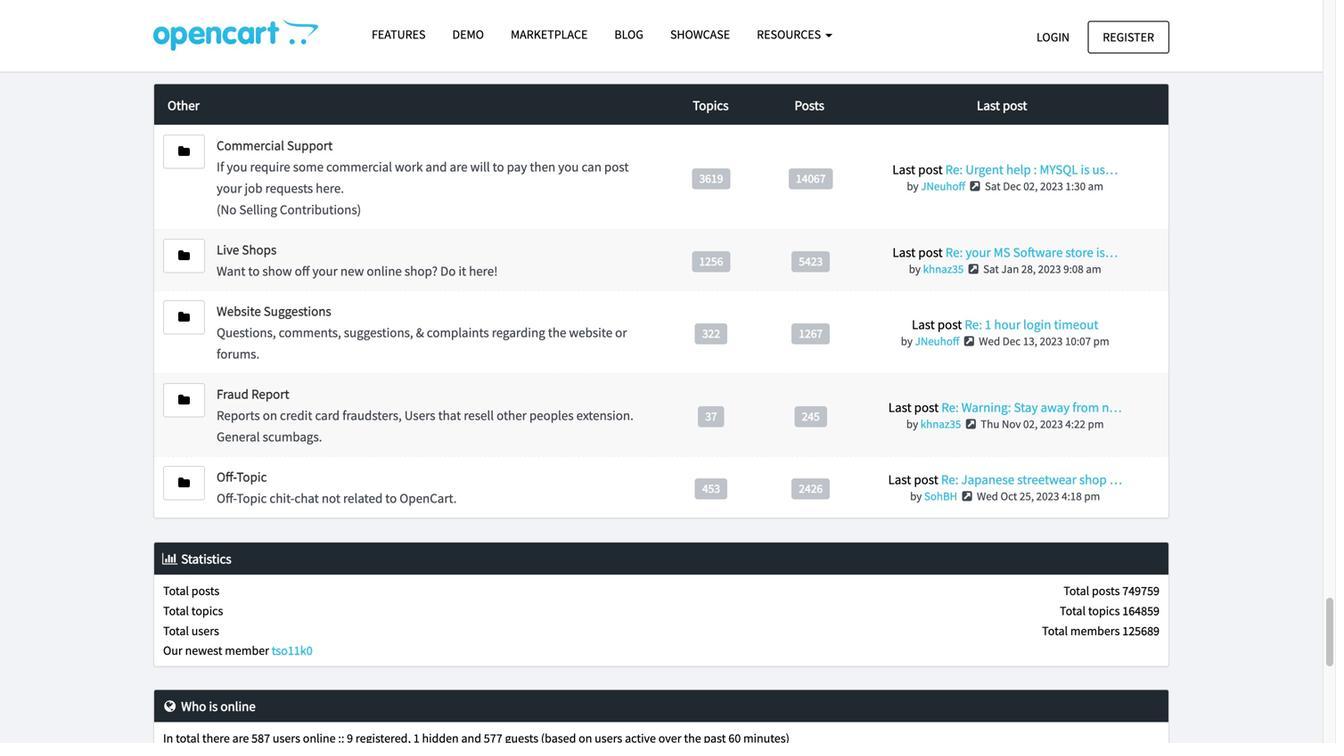 Task type: describe. For each thing, give the bounding box(es) containing it.
thu
[[981, 417, 1000, 432]]

chat
[[295, 490, 319, 507]]

here!
[[469, 263, 498, 280]]

1 vertical spatial your
[[966, 244, 992, 261]]

store
[[1066, 244, 1094, 261]]

topics
[[693, 97, 729, 114]]

members
[[1071, 623, 1121, 639]]

shop
[[1080, 471, 1108, 488]]

development link
[[217, 32, 315, 49]]

wed for 1
[[980, 334, 1001, 349]]

who
[[181, 698, 206, 715]]

10:07
[[1066, 334, 1092, 349]]

last for last post re: japanese streetwear shop …
[[889, 471, 912, 488]]

1 off- from the top
[[217, 469, 237, 486]]

some
[[293, 158, 324, 175]]

or
[[616, 324, 627, 341]]

topics for total topics
[[192, 603, 223, 619]]

749759
[[1123, 583, 1160, 599]]

by jneuhoff for re: urgent help : mysql is us…
[[907, 179, 966, 194]]

sat for urgent
[[986, 179, 1001, 194]]

nov
[[1002, 417, 1022, 432]]

login
[[1024, 316, 1052, 333]]

newest
[[185, 643, 223, 659]]

related
[[343, 490, 383, 507]]

urgent
[[966, 161, 1004, 178]]

post for last post re: warning: stay away from n…
[[915, 399, 939, 416]]

show
[[263, 263, 292, 280]]

pm for …
[[1085, 489, 1101, 504]]

extension.
[[577, 407, 634, 424]]

resources
[[757, 26, 824, 42]]

to inside commercial support if you require some commercial work and are will to pay then you can post your job requests here. (no selling contributions)
[[493, 158, 505, 175]]

the
[[548, 324, 567, 341]]

last for last post re: 1 hour login timeout
[[912, 316, 935, 333]]

statistics
[[179, 551, 232, 568]]

support for commercial
[[287, 137, 333, 154]]

re: for re: 1 hour login timeout
[[965, 316, 983, 333]]

login link
[[1022, 21, 1086, 53]]

file o image for development
[[217, 34, 234, 47]]

2 off- from the top
[[217, 490, 237, 507]]

our
[[163, 643, 183, 659]]

our newest member tso11k0
[[163, 643, 313, 659]]

off topic image
[[178, 477, 190, 490]]

02, for help
[[1024, 179, 1039, 194]]

0 horizontal spatial ,
[[263, 11, 269, 27]]

jneuhoff link for re: 1 hour login timeout
[[916, 334, 960, 349]]

fraudsters,
[[343, 407, 402, 424]]

commercial
[[217, 137, 284, 154]]

1267
[[799, 326, 823, 341]]

hour
[[995, 316, 1021, 333]]

peoples
[[530, 407, 574, 424]]

total users
[[163, 623, 219, 639]]

off-topic off-topic chit-chat not related to opencart.
[[217, 469, 457, 507]]

commercial support link
[[217, 137, 333, 154]]

suggestions,
[[344, 324, 414, 341]]

showcase link
[[657, 19, 744, 50]]

total for total topics
[[163, 603, 189, 619]]

1 topic from the top
[[237, 469, 267, 486]]

245
[[802, 409, 820, 424]]

from
[[1073, 399, 1100, 416]]

resources link
[[744, 19, 846, 50]]

software
[[1014, 244, 1064, 261]]

then
[[530, 158, 556, 175]]

website suggestions image
[[178, 311, 190, 324]]

total topics 164859
[[1061, 603, 1160, 619]]

1 vertical spatial is
[[209, 698, 218, 715]]

jneuhoff link for re: urgent help : mysql is us…
[[922, 179, 966, 194]]

marketplace link
[[498, 19, 601, 50]]

re: your ms software store is… link
[[946, 244, 1119, 261]]

online inside live shops want to show off your new online shop? do it here!
[[367, 263, 402, 280]]

1
[[985, 316, 992, 333]]

are
[[450, 158, 468, 175]]

if
[[217, 158, 224, 175]]

contributions)
[[280, 201, 361, 218]]

post for last post re: japanese streetwear shop …
[[915, 471, 939, 488]]

2023 for shop
[[1037, 489, 1060, 504]]

will
[[471, 158, 490, 175]]

file o image for template support
[[269, 12, 286, 26]]

re: japanese streetwear shop … link
[[942, 471, 1123, 488]]

timeout
[[1055, 316, 1099, 333]]

complaints
[[427, 324, 489, 341]]

is…
[[1097, 244, 1119, 261]]

total for total posts 749759
[[1064, 583, 1090, 599]]

total topics
[[163, 603, 223, 619]]

view the latest post image
[[960, 491, 975, 503]]

last for last post re: warning: stay away from n…
[[889, 399, 912, 416]]

warning:
[[962, 399, 1012, 416]]

2426
[[799, 481, 823, 496]]

live shops link
[[217, 241, 277, 258]]

khnaz35 link for re: your ms software store is…
[[924, 262, 964, 277]]

:
[[1034, 161, 1038, 178]]

2023 for login
[[1040, 334, 1063, 349]]

not
[[322, 490, 341, 507]]

by for last post re: 1 hour login timeout
[[902, 334, 913, 349]]

topics for total topics 164859
[[1089, 603, 1121, 619]]

1:30
[[1066, 179, 1086, 194]]

commercial support if you require some commercial work and are will to pay then you can post your job requests here. (no selling contributions)
[[217, 137, 629, 218]]

37
[[706, 409, 718, 424]]

jneuhoff for re: 1 hour login timeout
[[916, 334, 960, 349]]

users
[[405, 407, 436, 424]]

suggestions
[[264, 303, 332, 320]]

last post re: japanese streetwear shop …
[[889, 471, 1123, 488]]

by jneuhoff for re: 1 hour login timeout
[[902, 334, 960, 349]]

1 horizontal spatial ,
[[315, 32, 321, 49]]

dec for hour
[[1003, 334, 1021, 349]]

resell
[[464, 407, 494, 424]]

template support link
[[269, 11, 392, 27]]

9:08
[[1064, 262, 1084, 277]]

…
[[1110, 471, 1123, 488]]

bar chart image
[[161, 553, 179, 566]]

your inside live shops want to show off your new online shop? do it here!
[[313, 263, 338, 280]]

register link
[[1088, 21, 1170, 53]]

total for total members 125689
[[1043, 623, 1069, 639]]

blog link
[[601, 19, 657, 50]]

commercial support image
[[178, 145, 190, 158]]

on
[[263, 407, 277, 424]]

shop?
[[405, 263, 438, 280]]

template support
[[286, 11, 392, 27]]

by for last post re: japanese streetwear shop …
[[911, 489, 922, 504]]



Task type: locate. For each thing, give the bounding box(es) containing it.
by khnaz35 for re: warning: stay away from n…
[[907, 417, 962, 432]]

pm for from
[[1089, 417, 1105, 432]]

pm down 'from'
[[1089, 417, 1105, 432]]

total for total users
[[163, 623, 189, 639]]

0 vertical spatial dec
[[1004, 179, 1022, 194]]

n…
[[1103, 399, 1123, 416]]

0 vertical spatial 02,
[[1024, 179, 1039, 194]]

online
[[367, 263, 402, 280], [221, 698, 256, 715]]

last post re: warning: stay away from n…
[[889, 399, 1123, 416]]

post right can
[[605, 158, 629, 175]]

your
[[217, 180, 242, 197], [966, 244, 992, 261], [313, 263, 338, 280]]

post up help
[[1003, 97, 1028, 114]]

is right who
[[209, 698, 218, 715]]

28,
[[1022, 262, 1036, 277]]

0 vertical spatial am
[[1089, 179, 1104, 194]]

help
[[1007, 161, 1032, 178]]

live shops image
[[178, 250, 190, 262]]

total for total topics 164859
[[1061, 603, 1086, 619]]

oct
[[1001, 489, 1018, 504]]

post left '1'
[[938, 316, 963, 333]]

0 horizontal spatial topics
[[192, 603, 223, 619]]

other link
[[168, 95, 662, 116]]

by khnaz35 left thu
[[907, 417, 962, 432]]

0 vertical spatial ,
[[263, 11, 269, 27]]

topics up users
[[192, 603, 223, 619]]

0 horizontal spatial online
[[221, 698, 256, 715]]

khnaz35 for re: your ms software store is…
[[924, 262, 964, 277]]

demo
[[453, 26, 484, 42]]

khnaz35 link down last post re: your ms software store is…
[[924, 262, 964, 277]]

chit-
[[270, 490, 295, 507]]

your right "off"
[[313, 263, 338, 280]]

view the latest post image
[[968, 181, 983, 192], [967, 264, 982, 275], [962, 336, 977, 347], [964, 419, 979, 430]]

02, for stay
[[1024, 417, 1038, 432]]

0 vertical spatial khnaz35
[[924, 262, 964, 277]]

to down shops
[[248, 263, 260, 280]]

jneuhoff down last post re: urgent help : mysql is us… at the right top
[[922, 179, 966, 194]]

member
[[225, 643, 269, 659]]

online right who
[[221, 698, 256, 715]]

0 vertical spatial support
[[344, 11, 389, 27]]

file o image inside template support link
[[269, 12, 286, 26]]

japanese
[[962, 471, 1015, 488]]

khnaz35 link left thu
[[921, 417, 962, 432]]

0 vertical spatial pm
[[1094, 334, 1110, 349]]

khnaz35 down last post re: your ms software store is…
[[924, 262, 964, 277]]

reports up development link
[[217, 11, 260, 27]]

0 horizontal spatial file o image
[[217, 34, 234, 47]]

jneuhoff link down last post re: 1 hour login timeout
[[916, 334, 960, 349]]

total for total posts
[[163, 583, 189, 599]]

last post re: 1 hour login timeout
[[912, 316, 1099, 333]]

post for last post re: your ms software store is…
[[919, 244, 943, 261]]

1 vertical spatial am
[[1087, 262, 1102, 277]]

posts up the total topics 164859
[[1093, 583, 1121, 599]]

you right if
[[227, 158, 248, 175]]

card
[[315, 407, 340, 424]]

am down us…
[[1089, 179, 1104, 194]]

total
[[163, 583, 189, 599], [1064, 583, 1090, 599], [163, 603, 189, 619], [1061, 603, 1086, 619], [163, 623, 189, 639], [1043, 623, 1069, 639]]

post left warning:
[[915, 399, 939, 416]]

your up (no
[[217, 180, 242, 197]]

posts for total posts 749759
[[1093, 583, 1121, 599]]

2 02, from the top
[[1024, 417, 1038, 432]]

14067
[[796, 171, 826, 186]]

1 vertical spatial jneuhoff link
[[916, 334, 960, 349]]

to right the "related"
[[386, 490, 397, 507]]

register
[[1104, 29, 1155, 45]]

1 vertical spatial khnaz35
[[921, 417, 962, 432]]

require
[[250, 158, 291, 175]]

post up by sohbh
[[915, 471, 939, 488]]

0 vertical spatial online
[[367, 263, 402, 280]]

1 vertical spatial to
[[248, 263, 260, 280]]

khnaz35 link for re: warning: stay away from n…
[[921, 417, 962, 432]]

total up members
[[1061, 603, 1086, 619]]

wed down '1'
[[980, 334, 1001, 349]]

1 topics from the left
[[192, 603, 223, 619]]

re: warning: stay away from n… link
[[942, 399, 1123, 416]]

questions,
[[217, 324, 276, 341]]

, up development link
[[263, 11, 269, 27]]

by for last post re: warning: stay away from n…
[[907, 417, 919, 432]]

2 horizontal spatial your
[[966, 244, 992, 261]]

post
[[1003, 97, 1028, 114], [605, 158, 629, 175], [919, 161, 943, 178], [919, 244, 943, 261], [938, 316, 963, 333], [915, 399, 939, 416], [915, 471, 939, 488]]

0 vertical spatial topic
[[237, 469, 267, 486]]

02, down "re: urgent help : mysql is us…" link
[[1024, 179, 1039, 194]]

1 vertical spatial ,
[[315, 32, 321, 49]]

fraud report image
[[178, 394, 190, 407]]

users
[[192, 623, 219, 639]]

re: up sohbh link
[[942, 471, 959, 488]]

last for last post re: your ms software store is…
[[893, 244, 916, 261]]

0 horizontal spatial posts
[[192, 583, 220, 599]]

1 02, from the top
[[1024, 179, 1039, 194]]

1 vertical spatial wed
[[978, 489, 999, 504]]

view the latest post image down last post re: 1 hour login timeout
[[962, 336, 977, 347]]

globe image
[[161, 700, 179, 714]]

1 vertical spatial jneuhoff
[[916, 334, 960, 349]]

1 vertical spatial 02,
[[1024, 417, 1038, 432]]

who is online
[[179, 698, 256, 715]]

other
[[497, 407, 527, 424]]

by jneuhoff down last post re: urgent help : mysql is us… at the right top
[[907, 179, 966, 194]]

2 topics from the left
[[1089, 603, 1121, 619]]

wed
[[980, 334, 1001, 349], [978, 489, 999, 504]]

fraud
[[217, 386, 249, 403]]

your inside commercial support if you require some commercial work and are will to pay then you can post your job requests here. (no selling contributions)
[[217, 180, 242, 197]]

topics
[[192, 603, 223, 619], [1089, 603, 1121, 619]]

by for last post re: urgent help : mysql is us…
[[907, 179, 919, 194]]

view the latest post image down last post re: your ms software store is…
[[967, 264, 982, 275]]

0 horizontal spatial is
[[209, 698, 218, 715]]

website suggestions questions, comments, suggestions, & complaints regarding the website or forums.
[[217, 303, 627, 363]]

pm down shop
[[1085, 489, 1101, 504]]

, down "template"
[[315, 32, 321, 49]]

is up 1:30
[[1081, 161, 1090, 178]]

am for is
[[1089, 179, 1104, 194]]

topic down general
[[237, 469, 267, 486]]

view the latest post image for 1
[[962, 336, 977, 347]]

you left can
[[559, 158, 579, 175]]

0 vertical spatial reports
[[217, 11, 260, 27]]

2 vertical spatial your
[[313, 263, 338, 280]]

fraud report link
[[217, 386, 289, 403]]

total up total users
[[163, 603, 189, 619]]

0 horizontal spatial your
[[217, 180, 242, 197]]

1 horizontal spatial posts
[[1093, 583, 1121, 599]]

work
[[395, 158, 423, 175]]

2023
[[1041, 179, 1064, 194], [1039, 262, 1062, 277], [1040, 334, 1063, 349], [1041, 417, 1064, 432], [1037, 489, 1060, 504]]

to inside live shops want to show off your new online shop? do it here!
[[248, 263, 260, 280]]

1 vertical spatial dec
[[1003, 334, 1021, 349]]

thu nov 02, 2023 4:22 pm
[[981, 417, 1105, 432]]

website
[[217, 303, 261, 320]]

off- down off-topic "link"
[[217, 490, 237, 507]]

off- down general
[[217, 469, 237, 486]]

125689
[[1123, 623, 1160, 639]]

pm for timeout
[[1094, 334, 1110, 349]]

1 horizontal spatial support
[[344, 11, 389, 27]]

comments,
[[279, 324, 341, 341]]

2 vertical spatial pm
[[1085, 489, 1101, 504]]

by khnaz35 for re: your ms software store is…
[[910, 262, 964, 277]]

it
[[459, 263, 467, 280]]

1 vertical spatial by khnaz35
[[907, 417, 962, 432]]

0 vertical spatial file o image
[[269, 12, 286, 26]]

by jneuhoff down last post re: 1 hour login timeout
[[902, 334, 960, 349]]

sat dec 02, 2023 1:30 am
[[986, 179, 1104, 194]]

re: 1 hour login timeout link
[[965, 316, 1099, 333]]

view the latest post image for warning:
[[964, 419, 979, 430]]

1 horizontal spatial file o image
[[269, 12, 286, 26]]

0 horizontal spatial you
[[227, 158, 248, 175]]

jneuhoff for re: urgent help : mysql is us…
[[922, 179, 966, 194]]

view the latest post image for urgent
[[968, 181, 983, 192]]

0 vertical spatial jneuhoff link
[[922, 179, 966, 194]]

0 vertical spatial sat
[[986, 179, 1001, 194]]

1 reports from the top
[[217, 11, 260, 27]]

online right the new
[[367, 263, 402, 280]]

view the latest post image left thu
[[964, 419, 979, 430]]

2023 for :
[[1041, 179, 1064, 194]]

off-topic link
[[217, 469, 267, 486]]

last for last post
[[978, 97, 1001, 114]]

0 vertical spatial off-
[[217, 469, 237, 486]]

pm right 10:07
[[1094, 334, 1110, 349]]

1 horizontal spatial online
[[367, 263, 402, 280]]

am for is…
[[1087, 262, 1102, 277]]

website
[[569, 324, 613, 341]]

re: left '1'
[[965, 316, 983, 333]]

and
[[426, 158, 447, 175]]

1 horizontal spatial topics
[[1089, 603, 1121, 619]]

1 vertical spatial off-
[[217, 490, 237, 507]]

support for template
[[344, 11, 389, 27]]

sat for your
[[984, 262, 1000, 277]]

re: for re: warning: stay away from n…
[[942, 399, 959, 416]]

0 horizontal spatial to
[[248, 263, 260, 280]]

02,
[[1024, 179, 1039, 194], [1024, 417, 1038, 432]]

last post re: your ms software store is…
[[893, 244, 1119, 261]]

can
[[582, 158, 602, 175]]

here.
[[316, 180, 344, 197]]

1 posts from the left
[[192, 583, 220, 599]]

1 vertical spatial reports
[[217, 407, 260, 424]]

1 vertical spatial topic
[[237, 490, 267, 507]]

selling
[[239, 201, 277, 218]]

13,
[[1024, 334, 1038, 349]]

1 vertical spatial support
[[287, 137, 333, 154]]

file o image
[[269, 12, 286, 26], [217, 34, 234, 47]]

re: left warning:
[[942, 399, 959, 416]]

reports inside the bug reports
[[217, 11, 260, 27]]

jneuhoff link down last post re: urgent help : mysql is us… at the right top
[[922, 179, 966, 194]]

posts for total posts
[[192, 583, 220, 599]]

sat down urgent on the top of page
[[986, 179, 1001, 194]]

re: left ms
[[946, 244, 964, 261]]

1 vertical spatial khnaz35 link
[[921, 417, 962, 432]]

last post
[[978, 97, 1028, 114]]

bug
[[626, 0, 647, 6]]

support inside commercial support if you require some commercial work and are will to pay then you can post your job requests here. (no selling contributions)
[[287, 137, 333, 154]]

dec for help
[[1004, 179, 1022, 194]]

job
[[245, 180, 263, 197]]

0 vertical spatial wed
[[980, 334, 1001, 349]]

post for last post re: urgent help : mysql is us…
[[919, 161, 943, 178]]

you
[[227, 158, 248, 175], [559, 158, 579, 175]]

1 horizontal spatial to
[[386, 490, 397, 507]]

re: for re: your ms software store is…
[[946, 244, 964, 261]]

post inside commercial support if you require some commercial work and are will to pay then you can post your job requests here. (no selling contributions)
[[605, 158, 629, 175]]

sat left jan
[[984, 262, 1000, 277]]

2023 down away on the right bottom of page
[[1041, 417, 1064, 432]]

2023 down software at right top
[[1039, 262, 1062, 277]]

(no
[[217, 201, 237, 218]]

total up the total topics 164859
[[1064, 583, 1090, 599]]

0 vertical spatial by khnaz35
[[910, 262, 964, 277]]

re: left urgent on the top of page
[[946, 161, 963, 178]]

khnaz35 left thu
[[921, 417, 962, 432]]

to inside off-topic off-topic chit-chat not related to opencart.
[[386, 490, 397, 507]]

view the latest post image for your
[[967, 264, 982, 275]]

02, down re: warning: stay away from n… link
[[1024, 417, 1038, 432]]

dec down hour
[[1003, 334, 1021, 349]]

scumbags.
[[263, 429, 322, 446]]

post left urgent on the top of page
[[919, 161, 943, 178]]

wed dec 13, 2023 10:07 pm
[[980, 334, 1110, 349]]

1 horizontal spatial your
[[313, 263, 338, 280]]

2 posts from the left
[[1093, 583, 1121, 599]]

last for last post re: urgent help : mysql is us…
[[893, 161, 916, 178]]

reports up general
[[217, 407, 260, 424]]

1 you from the left
[[227, 158, 248, 175]]

1 vertical spatial by jneuhoff
[[902, 334, 960, 349]]

2 vertical spatial to
[[386, 490, 397, 507]]

marketplace
[[511, 26, 588, 42]]

1 horizontal spatial you
[[559, 158, 579, 175]]

jneuhoff link
[[922, 179, 966, 194], [916, 334, 960, 349]]

4:22
[[1066, 417, 1086, 432]]

0 vertical spatial jneuhoff
[[922, 179, 966, 194]]

general
[[217, 429, 260, 446]]

wed for japanese
[[978, 489, 999, 504]]

view the latest post image down urgent on the top of page
[[968, 181, 983, 192]]

1 vertical spatial pm
[[1089, 417, 1105, 432]]

2 horizontal spatial to
[[493, 158, 505, 175]]

0 vertical spatial is
[[1081, 161, 1090, 178]]

features link
[[359, 19, 439, 50]]

2023 down the "mysql"
[[1041, 179, 1064, 194]]

blog
[[615, 26, 644, 42]]

reports
[[217, 11, 260, 27], [217, 407, 260, 424]]

1 vertical spatial sat
[[984, 262, 1000, 277]]

0 vertical spatial khnaz35 link
[[924, 262, 964, 277]]

template
[[289, 11, 341, 27]]

1 vertical spatial online
[[221, 698, 256, 715]]

posts
[[795, 97, 825, 114]]

support right "template"
[[344, 11, 389, 27]]

posts up total topics
[[192, 583, 220, 599]]

total posts 749759
[[1064, 583, 1160, 599]]

am right 9:08 on the top right
[[1087, 262, 1102, 277]]

post for last post
[[1003, 97, 1028, 114]]

live shops want to show off your new online shop? do it here!
[[217, 241, 498, 280]]

jneuhoff down last post re: 1 hour login timeout
[[916, 334, 960, 349]]

2023 for away
[[1041, 417, 1064, 432]]

by for last post re: your ms software store is…
[[910, 262, 921, 277]]

2 topic from the top
[[237, 490, 267, 507]]

by khnaz35 down last post re: your ms software store is…
[[910, 262, 964, 277]]

0 vertical spatial your
[[217, 180, 242, 197]]

453
[[703, 481, 721, 496]]

credit
[[280, 407, 313, 424]]

new
[[341, 263, 364, 280]]

post left ms
[[919, 244, 943, 261]]

live
[[217, 241, 239, 258]]

1 vertical spatial file o image
[[217, 34, 234, 47]]

topic down off-topic "link"
[[237, 490, 267, 507]]

total up our
[[163, 623, 189, 639]]

other
[[168, 97, 200, 114]]

2023 down "streetwear"
[[1037, 489, 1060, 504]]

topics up total members 125689
[[1089, 603, 1121, 619]]

post for last post re: 1 hour login timeout
[[938, 316, 963, 333]]

dec down help
[[1004, 179, 1022, 194]]

support up some
[[287, 137, 333, 154]]

khnaz35 for re: warning: stay away from n…
[[921, 417, 962, 432]]

to right will
[[493, 158, 505, 175]]

0 vertical spatial to
[[493, 158, 505, 175]]

0 horizontal spatial support
[[287, 137, 333, 154]]

commercial
[[326, 158, 392, 175]]

2 you from the left
[[559, 158, 579, 175]]

re: for re: japanese streetwear shop …
[[942, 471, 959, 488]]

4:18
[[1062, 489, 1083, 504]]

0 vertical spatial by jneuhoff
[[907, 179, 966, 194]]

requests
[[265, 180, 313, 197]]

2023 right 13,
[[1040, 334, 1063, 349]]

2 reports from the top
[[217, 407, 260, 424]]

stay
[[1015, 399, 1039, 416]]

total up total topics
[[163, 583, 189, 599]]

your left ms
[[966, 244, 992, 261]]

322
[[703, 326, 721, 341]]

sat
[[986, 179, 1001, 194], [984, 262, 1000, 277]]

total left members
[[1043, 623, 1069, 639]]

re: for re: urgent help : mysql is us…
[[946, 161, 963, 178]]

wed oct 25, 2023 4:18 pm
[[978, 489, 1101, 504]]

wed down "japanese"
[[978, 489, 999, 504]]

file o image inside development link
[[217, 34, 234, 47]]

5423
[[799, 254, 823, 269]]

reports inside fraud report reports on credit card fraudsters, users that resell other peoples extension. general scumbags.
[[217, 407, 260, 424]]

1 horizontal spatial is
[[1081, 161, 1090, 178]]

2023 for software
[[1039, 262, 1062, 277]]

am
[[1089, 179, 1104, 194], [1087, 262, 1102, 277]]



Task type: vqa. For each thing, say whether or not it's contained in the screenshot.
the 'Re:' related to Re: Out of stock email Alert …
no



